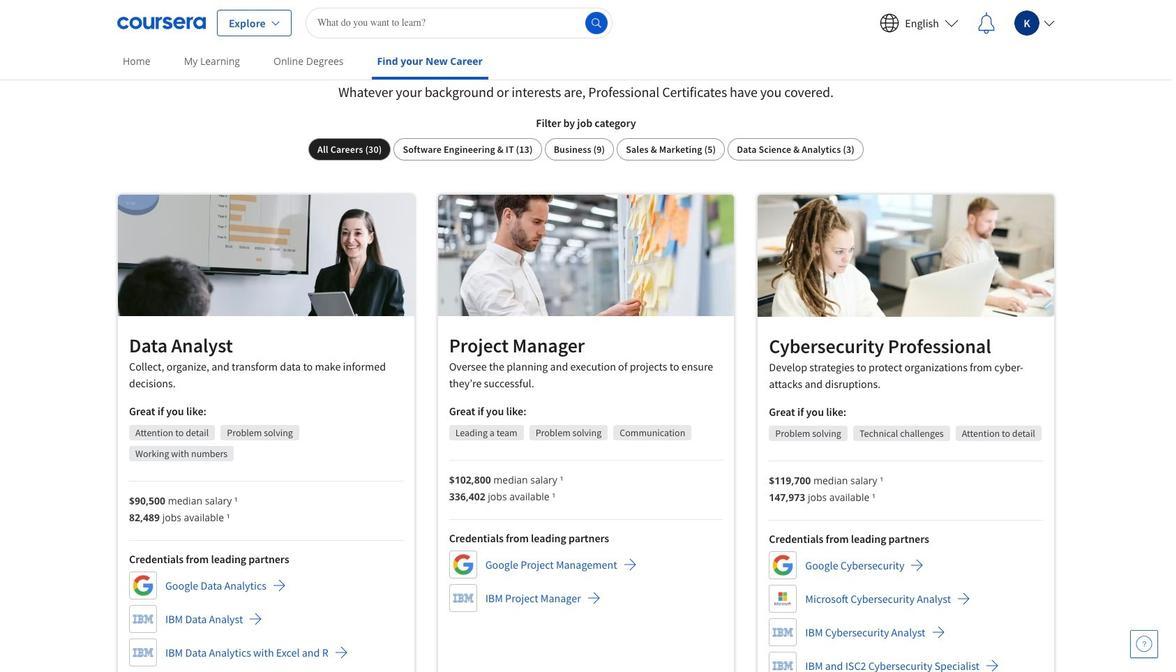 Task type: describe. For each thing, give the bounding box(es) containing it.
What do you want to learn? text field
[[306, 7, 613, 38]]

coursera image
[[117, 12, 206, 34]]

project manager image
[[438, 195, 735, 316]]

cybersecurity analyst image
[[758, 195, 1055, 317]]

help center image
[[1137, 636, 1153, 653]]

data analyst image
[[118, 195, 414, 316]]



Task type: locate. For each thing, give the bounding box(es) containing it.
option group
[[309, 138, 864, 161]]

None search field
[[306, 7, 613, 38]]

None button
[[309, 138, 391, 161], [394, 138, 542, 161], [545, 138, 615, 161], [617, 138, 726, 161], [728, 138, 864, 161], [309, 138, 391, 161], [394, 138, 542, 161], [545, 138, 615, 161], [617, 138, 726, 161], [728, 138, 864, 161]]



Task type: vqa. For each thing, say whether or not it's contained in the screenshot.
OUTCOMES.
no



